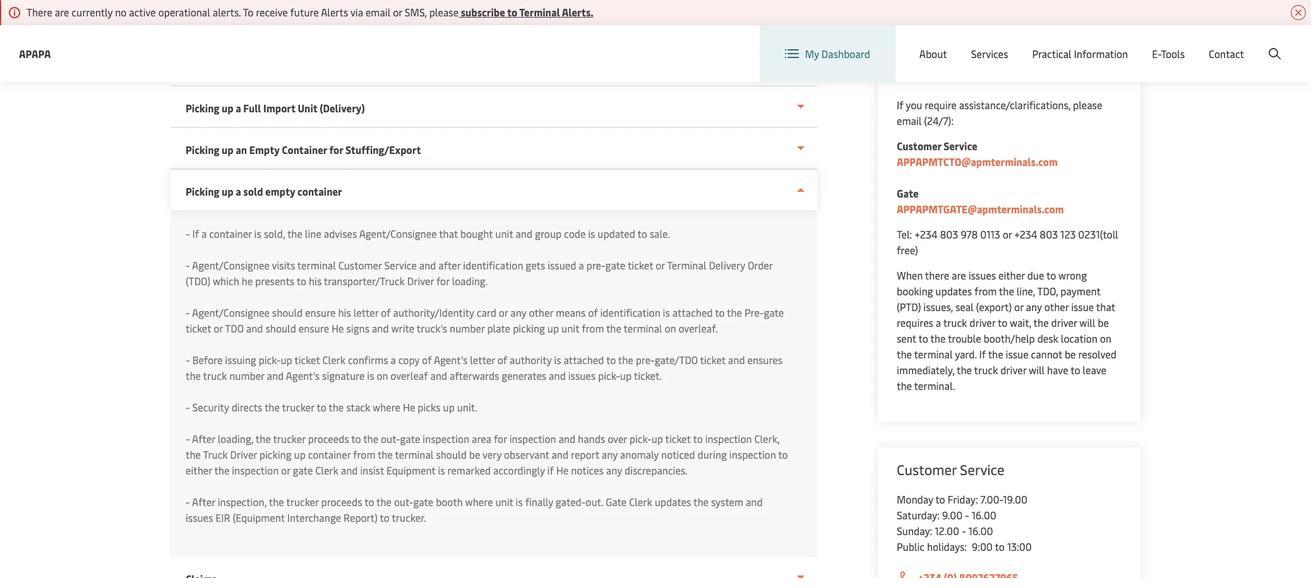 Task type: locate. For each thing, give the bounding box(es) containing it.
or up (equipment
[[281, 464, 290, 478]]

service up transporter/truck
[[384, 258, 417, 272]]

2 horizontal spatial be
[[1098, 316, 1109, 330]]

unit inside - agent/consignee should ensure his letter of authority/identity card or any other means of identification is attached to the pre-gate ticket or tdo and should ensure he signs and write truck's number plate picking up unit from the terminal on overleaf.
[[562, 322, 579, 335]]

service for customer service appapmtcto@apmterminals.com
[[944, 139, 978, 153]]

0 vertical spatial from
[[975, 284, 997, 298]]

if
[[547, 464, 554, 478]]

any down over
[[602, 448, 618, 462]]

he left signs on the bottom left
[[332, 322, 344, 335]]

subscribe
[[461, 5, 505, 19]]

a inside when there are issues either due to wrong booking updates from the line, tdo, payment (ptd) issues, seal (export) or any other issue that requires a truck driver to wait, the driver will be sent to the trouble booth/help desk location on the terminal yard. if the issue cannot be resolved immediately, the truck driver will have to leave the terminal.
[[936, 316, 941, 330]]

during
[[698, 448, 727, 462]]

future
[[290, 5, 319, 19]]

resolved
[[1079, 347, 1117, 361]]

close alert image
[[1291, 5, 1306, 20]]

trucker for loading,
[[273, 432, 306, 446]]

import
[[263, 101, 296, 115]]

0 vertical spatial agent/consignee
[[359, 227, 437, 241]]

for up very
[[494, 432, 507, 446]]

noticed
[[661, 448, 695, 462]]

1 vertical spatial letter
[[470, 353, 495, 367]]

if inside picking up a sold empty container element
[[192, 227, 199, 241]]

picking inside - after loading, the trucker proceeds to the out-gate inspection area for inspection and hands over pick-up ticket to inspection clerk, the truck driver picking up container from the terminal should be very observant and report any anomaly noticed during inspection to either the inspection or gate clerk and insist equipment is remarked accordingly if he notices any discrepancies.
[[259, 448, 292, 462]]

equipment
[[387, 464, 436, 478]]

identification up loading.
[[463, 258, 523, 272]]

of right means
[[588, 306, 598, 320]]

agent/consignee right advises
[[359, 227, 437, 241]]

1 vertical spatial service
[[384, 258, 417, 272]]

e-tools button
[[1152, 25, 1185, 82]]

1 horizontal spatial attached
[[673, 306, 713, 320]]

2 vertical spatial agent/consignee
[[192, 306, 270, 320]]

0 vertical spatial that
[[439, 227, 458, 241]]

1 vertical spatial issues
[[568, 369, 596, 383]]

gate appapmtgate@apmterminals.com
[[897, 186, 1064, 216]]

if inside when there are issues either due to wrong booking updates from the line, tdo, payment (ptd) issues, seal (export) or any other issue that requires a truck driver to wait, the driver will be sent to the trouble booth/help desk location on the terminal yard. if the issue cannot be resolved immediately, the truck driver will have to leave the terminal.
[[979, 347, 986, 361]]

insist
[[360, 464, 384, 478]]

- inside "- before issuing pick-up ticket clerk confirms a copy of agent's letter of authority is attached to the pre-gate/tdo ticket and ensures the truck number and agent's signature is on overleaf and afterwards generates and issues pick-up ticket."
[[186, 353, 190, 367]]

2 horizontal spatial if
[[979, 347, 986, 361]]

1 vertical spatial after
[[192, 495, 215, 509]]

1 horizontal spatial number
[[450, 322, 485, 335]]

from up "insist"
[[353, 448, 375, 462]]

number down issuing
[[229, 369, 264, 383]]

or up plate
[[499, 306, 508, 320]]

+234 right 0113
[[1015, 227, 1038, 241]]

1 vertical spatial should
[[266, 322, 296, 335]]

picking left sold
[[186, 184, 219, 198]]

be down location
[[1065, 347, 1076, 361]]

full
[[243, 101, 261, 115]]

0 horizontal spatial if
[[192, 227, 199, 241]]

1 803 from the left
[[940, 227, 958, 241]]

his up signs on the bottom left
[[338, 306, 351, 320]]

clerk,
[[755, 432, 780, 446]]

0 vertical spatial if
[[897, 98, 904, 112]]

where right stack
[[373, 400, 400, 414]]

ticket up the "noticed"
[[666, 432, 691, 446]]

issues
[[969, 268, 996, 282], [568, 369, 596, 383], [186, 511, 213, 525]]

ensures
[[748, 353, 783, 367]]

1 vertical spatial agent's
[[286, 369, 320, 383]]

2 picking from the top
[[186, 143, 219, 157]]

driver up location
[[1051, 316, 1077, 330]]

a up (tdo)
[[201, 227, 207, 241]]

that
[[439, 227, 458, 241], [1097, 300, 1115, 314]]

a right issued
[[579, 258, 584, 272]]

trucker inside - after inspection, the trucker proceeds to the out-gate booth where unit is finally gated-out. gate clerk updates the system and issues eir (equipment interchange report) to trucker.
[[286, 495, 319, 509]]

1 vertical spatial ensure
[[299, 322, 329, 335]]

clerk inside "- before issuing pick-up ticket clerk confirms a copy of agent's letter of authority is attached to the pre-gate/tdo ticket and ensures the truck number and agent's signature is on overleaf and afterwards generates and issues pick-up ticket."
[[322, 353, 346, 367]]

from up (export)
[[975, 284, 997, 298]]

clerk left "insist"
[[315, 464, 339, 478]]

agent's
[[434, 353, 468, 367], [286, 369, 320, 383]]

agent's left signature
[[286, 369, 320, 383]]

ensure down transporter/truck
[[305, 306, 336, 320]]

notices
[[571, 464, 604, 478]]

is right authority
[[554, 353, 561, 367]]

1 vertical spatial that
[[1097, 300, 1115, 314]]

pre-
[[745, 306, 764, 320]]

agent/consignee inside - agent/consignee visits terminal customer service and after identification gets issued a pre-gate ticket or terminal delivery order (tdo) which he presents to his transporter/truck driver for loading.
[[192, 258, 270, 272]]

0 vertical spatial his
[[309, 274, 322, 288]]

pick- left ticket.
[[598, 369, 620, 383]]

monday
[[897, 493, 933, 507]]

number
[[450, 322, 485, 335], [229, 369, 264, 383]]

customer inside - agent/consignee visits terminal customer service and after identification gets issued a pre-gate ticket or terminal delivery order (tdo) which he presents to his transporter/truck driver for loading.
[[338, 258, 382, 272]]

- for - agent/consignee should ensure his letter of authority/identity card or any other means of identification is attached to the pre-gate ticket or tdo and should ensure he signs and write truck's number plate picking up unit from the terminal on overleaf.
[[186, 306, 190, 320]]

his right presents
[[309, 274, 322, 288]]

sent
[[897, 332, 917, 346]]

2 horizontal spatial issues
[[969, 268, 996, 282]]

if left you
[[897, 98, 904, 112]]

1 vertical spatial agent/consignee
[[192, 258, 270, 272]]

ticket inside - agent/consignee should ensure his letter of authority/identity card or any other means of identification is attached to the pre-gate ticket or tdo and should ensure he signs and write truck's number plate picking up unit from the terminal on overleaf.
[[186, 322, 211, 335]]

gate right out.
[[606, 495, 627, 509]]

of right copy
[[422, 353, 432, 367]]

gate up trucker.
[[413, 495, 433, 509]]

- after inspection, the trucker proceeds to the out-gate booth where unit is finally gated-out. gate clerk updates the system and issues eir (equipment interchange report) to trucker.
[[186, 495, 763, 525]]

inspection up observant
[[510, 432, 556, 446]]

0 horizontal spatial agent's
[[286, 369, 320, 383]]

sms,
[[405, 5, 427, 19]]

should right 'tdo'
[[266, 322, 296, 335]]

picking up a sold empty container button
[[171, 170, 817, 210]]

driver inside - after loading, the trucker proceeds to the out-gate inspection area for inspection and hands over pick-up ticket to inspection clerk, the truck driver picking up container from the terminal should be very observant and report any anomaly noticed during inspection to either the inspection or gate clerk and insist equipment is remarked accordingly if he notices any discrepancies.
[[230, 448, 257, 462]]

0 vertical spatial gate
[[897, 186, 919, 200]]

-
[[186, 227, 190, 241], [186, 258, 190, 272], [186, 306, 190, 320], [186, 353, 190, 367], [186, 400, 190, 414], [186, 432, 190, 446], [186, 495, 190, 509], [965, 509, 969, 522], [962, 524, 966, 538]]

1 horizontal spatial be
[[1065, 347, 1076, 361]]

2 vertical spatial he
[[556, 464, 569, 478]]

letter
[[354, 306, 379, 320], [470, 353, 495, 367]]

16.00 down 7.00-
[[972, 509, 997, 522]]

3 picking from the top
[[186, 184, 219, 198]]

0 horizontal spatial on
[[377, 369, 388, 383]]

agent/consignee for should
[[192, 306, 270, 320]]

1 horizontal spatial +234
[[1015, 227, 1038, 241]]

out- up "insist"
[[381, 432, 400, 446]]

ticket down sale.
[[628, 258, 653, 272]]

picking inside dropdown button
[[186, 143, 219, 157]]

1 horizontal spatial agent's
[[434, 353, 468, 367]]

2 horizontal spatial on
[[1100, 332, 1112, 346]]

or inside tel: +234 803 978 0113 or +234 803 123 0231(toll free)
[[1003, 227, 1012, 241]]

0 vertical spatial terminal
[[519, 5, 560, 19]]

1 horizontal spatial if
[[897, 98, 904, 112]]

0 horizontal spatial truck
[[203, 369, 227, 383]]

if right 'yard.'
[[979, 347, 986, 361]]

service up 7.00-
[[960, 461, 1005, 479]]

0 horizontal spatial pick-
[[259, 353, 281, 367]]

1 vertical spatial attached
[[564, 353, 604, 367]]

gate
[[897, 186, 919, 200], [606, 495, 627, 509]]

0 vertical spatial unit
[[495, 227, 513, 241]]

1 vertical spatial be
[[1065, 347, 1076, 361]]

clerk
[[322, 353, 346, 367], [315, 464, 339, 478], [629, 495, 652, 509]]

picking for picking up a full import unit (delivery)
[[186, 101, 219, 115]]

switch
[[956, 37, 986, 51]]

1 vertical spatial for
[[436, 274, 450, 288]]

1 horizontal spatial identification
[[600, 306, 661, 320]]

anomaly
[[620, 448, 659, 462]]

trucker for inspection,
[[286, 495, 319, 509]]

agent/consignee up 'tdo'
[[192, 306, 270, 320]]

0 vertical spatial updates
[[936, 284, 972, 298]]

customer for customer service appapmtcto@apmterminals.com
[[897, 139, 942, 153]]

2 after from the top
[[192, 495, 215, 509]]

to inside "- before issuing pick-up ticket clerk confirms a copy of agent's letter of authority is attached to the pre-gate/tdo ticket and ensures the truck number and agent's signature is on overleaf and afterwards generates and issues pick-up ticket."
[[606, 353, 616, 367]]

any inside - agent/consignee should ensure his letter of authority/identity card or any other means of identification is attached to the pre-gate ticket or tdo and should ensure he signs and write truck's number plate picking up unit from the terminal on overleaf.
[[511, 306, 527, 320]]

0 horizontal spatial for
[[329, 143, 343, 157]]

0 vertical spatial container
[[298, 184, 342, 198]]

subscribe to terminal alerts. link
[[459, 5, 594, 19]]

agent/consignee for transporter/truck
[[192, 258, 270, 272]]

trucker up the interchange
[[286, 495, 319, 509]]

1 horizontal spatial are
[[952, 268, 966, 282]]

1 horizontal spatial driver
[[407, 274, 434, 288]]

any right card
[[511, 306, 527, 320]]

clerk down the discrepancies.
[[629, 495, 652, 509]]

0 vertical spatial will
[[1080, 316, 1096, 330]]

updates inside - after inspection, the trucker proceeds to the out-gate booth where unit is finally gated-out. gate clerk updates the system and issues eir (equipment interchange report) to trucker.
[[655, 495, 691, 509]]

1 horizontal spatial other
[[1045, 300, 1069, 314]]

and
[[516, 227, 533, 241], [419, 258, 436, 272], [246, 322, 263, 335], [372, 322, 389, 335], [728, 353, 745, 367], [267, 369, 284, 383], [430, 369, 447, 383], [549, 369, 566, 383], [559, 432, 576, 446], [552, 448, 569, 462], [341, 464, 358, 478], [746, 495, 763, 509]]

+234
[[915, 227, 938, 241], [1015, 227, 1038, 241]]

on up resolved
[[1100, 332, 1112, 346]]

issues right generates
[[568, 369, 596, 383]]

agent/consignee inside - agent/consignee should ensure his letter of authority/identity card or any other means of identification is attached to the pre-gate ticket or tdo and should ensure he signs and write truck's number plate picking up unit from the terminal on overleaf.
[[192, 306, 270, 320]]

currently
[[72, 5, 113, 19]]

a inside "- before issuing pick-up ticket clerk confirms a copy of agent's letter of authority is attached to the pre-gate/tdo ticket and ensures the truck number and agent's signature is on overleaf and afterwards generates and issues pick-up ticket."
[[391, 353, 396, 367]]

his inside - agent/consignee visits terminal customer service and after identification gets issued a pre-gate ticket or terminal delivery order (tdo) which he presents to his transporter/truck driver for loading.
[[309, 274, 322, 288]]

is
[[254, 227, 261, 241], [588, 227, 595, 241], [663, 306, 670, 320], [554, 353, 561, 367], [367, 369, 374, 383], [438, 464, 445, 478], [516, 495, 523, 509]]

after inside - after loading, the trucker proceeds to the out-gate inspection area for inspection and hands over pick-up ticket to inspection clerk, the truck driver picking up container from the terminal should be very observant and report any anomaly noticed during inspection to either the inspection or gate clerk and insist equipment is remarked accordingly if he notices any discrepancies.
[[192, 432, 215, 446]]

on down 'confirms'
[[377, 369, 388, 383]]

1 vertical spatial 16.00
[[969, 524, 993, 538]]

email down you
[[897, 114, 922, 128]]

after
[[192, 432, 215, 446], [192, 495, 215, 509]]

after inside - after inspection, the trucker proceeds to the out-gate booth where unit is finally gated-out. gate clerk updates the system and issues eir (equipment interchange report) to trucker.
[[192, 495, 215, 509]]

tdo,
[[1038, 284, 1058, 298]]

2 vertical spatial picking
[[186, 184, 219, 198]]

customer up transporter/truck
[[338, 258, 382, 272]]

1 horizontal spatial letter
[[470, 353, 495, 367]]

trucker down - security directs the trucker to the stack where he picks up unit.
[[273, 432, 306, 446]]

tdo
[[225, 322, 244, 335]]

attached down means
[[564, 353, 604, 367]]

sunday:
[[897, 524, 933, 538]]

(ptd)
[[897, 300, 921, 314]]

overleaf.
[[679, 322, 718, 335]]

0 vertical spatial issues
[[969, 268, 996, 282]]

out- inside - after inspection, the trucker proceeds to the out-gate booth where unit is finally gated-out. gate clerk updates the system and issues eir (equipment interchange report) to trucker.
[[394, 495, 413, 509]]

accordingly
[[493, 464, 545, 478]]

0 horizontal spatial be
[[469, 448, 480, 462]]

2 vertical spatial unit
[[496, 495, 513, 509]]

1 horizontal spatial terminal
[[667, 258, 707, 272]]

desk
[[1038, 332, 1059, 346]]

attached inside "- before issuing pick-up ticket clerk confirms a copy of agent's letter of authority is attached to the pre-gate/tdo ticket and ensures the truck number and agent's signature is on overleaf and afterwards generates and issues pick-up ticket."
[[564, 353, 604, 367]]

customer for customer service
[[897, 461, 957, 479]]

from inside when there are issues either due to wrong booking updates from the line, tdo, payment (ptd) issues, seal (export) or any other issue that requires a truck driver to wait, the driver will be sent to the trouble booth/help desk location on the terminal yard. if the issue cannot be resolved immediately, the truck driver will have to leave the terminal.
[[975, 284, 997, 298]]

1 horizontal spatial will
[[1080, 316, 1096, 330]]

0 horizontal spatial picking
[[259, 448, 292, 462]]

- inside - after inspection, the trucker proceeds to the out-gate booth where unit is finally gated-out. gate clerk updates the system and issues eir (equipment interchange report) to trucker.
[[186, 495, 190, 509]]

0 vertical spatial pre-
[[587, 258, 606, 272]]

trucker inside - after loading, the trucker proceeds to the out-gate inspection area for inspection and hands over pick-up ticket to inspection clerk, the truck driver picking up container from the terminal should be very observant and report any anomaly noticed during inspection to either the inspection or gate clerk and insist equipment is remarked accordingly if he notices any discrepancies.
[[273, 432, 306, 446]]

0 vertical spatial service
[[944, 139, 978, 153]]

0 vertical spatial after
[[192, 432, 215, 446]]

agent/consignee up the which
[[192, 258, 270, 272]]

pre- inside "- before issuing pick-up ticket clerk confirms a copy of agent's letter of authority is attached to the pre-gate/tdo ticket and ensures the truck number and agent's signature is on overleaf and afterwards generates and issues pick-up ticket."
[[636, 353, 655, 367]]

a left copy
[[391, 353, 396, 367]]

1 vertical spatial identification
[[600, 306, 661, 320]]

2 vertical spatial for
[[494, 432, 507, 446]]

letter up signs on the bottom left
[[354, 306, 379, 320]]

issue down booth/help
[[1006, 347, 1029, 361]]

appapmtgate@apmterminals.com link
[[897, 202, 1064, 216]]

inspection up during
[[705, 432, 752, 446]]

login
[[1185, 37, 1210, 51]]

- inside - agent/consignee visits terminal customer service and after identification gets issued a pre-gate ticket or terminal delivery order (tdo) which he presents to his transporter/truck driver for loading.
[[186, 258, 190, 272]]

proceeds inside - after inspection, the trucker proceeds to the out-gate booth where unit is finally gated-out. gate clerk updates the system and issues eir (equipment interchange report) to trucker.
[[321, 495, 362, 509]]

pick- inside - after loading, the trucker proceeds to the out-gate inspection area for inspection and hands over pick-up ticket to inspection clerk, the truck driver picking up container from the terminal should be very observant and report any anomaly noticed during inspection to either the inspection or gate clerk and insist equipment is remarked accordingly if he notices any discrepancies.
[[630, 432, 652, 446]]

authority/identity
[[393, 306, 474, 320]]

picking for picking up an empty container for stuffing/export
[[186, 143, 219, 157]]

are right the there
[[55, 5, 69, 19]]

container right empty
[[298, 184, 342, 198]]

will down cannot in the bottom of the page
[[1029, 363, 1045, 377]]

1 vertical spatial clerk
[[315, 464, 339, 478]]

0 vertical spatial either
[[999, 268, 1025, 282]]

truck up trouble
[[944, 316, 967, 330]]

or down sale.
[[656, 258, 665, 272]]

0 horizontal spatial +234
[[915, 227, 938, 241]]

1 picking from the top
[[186, 101, 219, 115]]

picking up an empty container for stuffing/export
[[186, 143, 421, 157]]

empty
[[265, 184, 295, 198]]

visits
[[272, 258, 295, 272]]

terminal down line
[[297, 258, 336, 272]]

issue down payment
[[1071, 300, 1094, 314]]

issues up (export)
[[969, 268, 996, 282]]

trucker
[[282, 400, 314, 414], [273, 432, 306, 446], [286, 495, 319, 509]]

up left full
[[222, 101, 234, 115]]

pre- inside - agent/consignee visits terminal customer service and after identification gets issued a pre-gate ticket or terminal delivery order (tdo) which he presents to his transporter/truck driver for loading.
[[587, 258, 606, 272]]

1 after from the top
[[192, 432, 215, 446]]

for inside - after loading, the trucker proceeds to the out-gate inspection area for inspection and hands over pick-up ticket to inspection clerk, the truck driver picking up container from the terminal should be very observant and report any anomaly noticed during inspection to either the inspection or gate clerk and insist equipment is remarked accordingly if he notices any discrepancies.
[[494, 432, 507, 446]]

presents
[[255, 274, 294, 288]]

0 horizontal spatial gate
[[606, 495, 627, 509]]

please right sms,
[[429, 5, 459, 19]]

friday:
[[948, 493, 978, 507]]

that down payment
[[1097, 300, 1115, 314]]

create
[[1219, 37, 1248, 51]]

1 horizontal spatial 803
[[1040, 227, 1058, 241]]

0 vertical spatial out-
[[381, 432, 400, 446]]

for inside - agent/consignee visits terminal customer service and after identification gets issued a pre-gate ticket or terminal delivery order (tdo) which he presents to his transporter/truck driver for loading.
[[436, 274, 450, 288]]

2 horizontal spatial driver
[[1051, 316, 1077, 330]]

ticket up before
[[186, 322, 211, 335]]

0 horizontal spatial that
[[439, 227, 458, 241]]

he right the if
[[556, 464, 569, 478]]

out- for from
[[381, 432, 400, 446]]

0 vertical spatial please
[[429, 5, 459, 19]]

ensure left signs on the bottom left
[[299, 322, 329, 335]]

0 vertical spatial picking
[[513, 322, 545, 335]]

0 vertical spatial trucker
[[282, 400, 314, 414]]

desk
[[929, 60, 959, 79]]

unit inside - after inspection, the trucker proceeds to the out-gate booth where unit is finally gated-out. gate clerk updates the system and issues eir (equipment interchange report) to trucker.
[[496, 495, 513, 509]]

trouble
[[948, 332, 981, 346]]

2 vertical spatial if
[[979, 347, 986, 361]]

terminal inside - agent/consignee visits terminal customer service and after identification gets issued a pre-gate ticket or terminal delivery order (tdo) which he presents to his transporter/truck driver for loading.
[[297, 258, 336, 272]]

1 horizontal spatial either
[[999, 268, 1025, 282]]

pre-
[[587, 258, 606, 272], [636, 353, 655, 367]]

0 horizontal spatial please
[[429, 5, 459, 19]]

number inside "- before issuing pick-up ticket clerk confirms a copy of agent's letter of authority is attached to the pre-gate/tdo ticket and ensures the truck number and agent's signature is on overleaf and afterwards generates and issues pick-up ticket."
[[229, 369, 264, 383]]

- after loading, the trucker proceeds to the out-gate inspection area for inspection and hands over pick-up ticket to inspection clerk, the truck driver picking up container from the terminal should be very observant and report any anomaly noticed during inspection to either the inspection or gate clerk and insist equipment is remarked accordingly if he notices any discrepancies.
[[186, 432, 788, 478]]

before
[[192, 353, 223, 367]]

terminal inside - after loading, the trucker proceeds to the out-gate inspection area for inspection and hands over pick-up ticket to inspection clerk, the truck driver picking up container from the terminal should be very observant and report any anomaly noticed during inspection to either the inspection or gate clerk and insist equipment is remarked accordingly if he notices any discrepancies.
[[395, 448, 434, 462]]

1 vertical spatial picking
[[186, 143, 219, 157]]

- inside - after loading, the trucker proceeds to the out-gate inspection area for inspection and hands over pick-up ticket to inspection clerk, the truck driver picking up container from the terminal should be very observant and report any anomaly noticed during inspection to either the inspection or gate clerk and insist equipment is remarked accordingly if he notices any discrepancies.
[[186, 432, 190, 446]]

1 vertical spatial proceeds
[[321, 495, 362, 509]]

either inside - after loading, the trucker proceeds to the out-gate inspection area for inspection and hands over pick-up ticket to inspection clerk, the truck driver picking up container from the terminal should be very observant and report any anomaly noticed during inspection to either the inspection or gate clerk and insist equipment is remarked accordingly if he notices any discrepancies.
[[186, 464, 212, 478]]

inspection up 'inspection,'
[[232, 464, 279, 478]]

line,
[[1017, 284, 1035, 298]]

issues inside "- before issuing pick-up ticket clerk confirms a copy of agent's letter of authority is attached to the pre-gate/tdo ticket and ensures the truck number and agent's signature is on overleaf and afterwards generates and issues pick-up ticket."
[[568, 369, 596, 383]]

terminal left alerts.
[[519, 5, 560, 19]]

about
[[920, 47, 947, 61]]

you
[[906, 98, 922, 112]]

ticket.
[[634, 369, 662, 383]]

will up location
[[1080, 316, 1096, 330]]

- inside - agent/consignee should ensure his letter of authority/identity card or any other means of identification is attached to the pre-gate ticket or tdo and should ensure he signs and write truck's number plate picking up unit from the terminal on overleaf.
[[186, 306, 190, 320]]

issues inside - after inspection, the trucker proceeds to the out-gate booth where unit is finally gated-out. gate clerk updates the system and issues eir (equipment interchange report) to trucker.
[[186, 511, 213, 525]]

service inside customer service appapmtcto@apmterminals.com
[[944, 139, 978, 153]]

gate inside gate appapmtgate@apmterminals.com
[[897, 186, 919, 200]]

plate
[[487, 322, 511, 335]]

1 vertical spatial his
[[338, 306, 351, 320]]

interchange
[[287, 511, 341, 525]]

that left bought
[[439, 227, 458, 241]]

2 vertical spatial be
[[469, 448, 480, 462]]

unit for finally
[[496, 495, 513, 509]]

up left an
[[222, 143, 234, 157]]

unit down means
[[562, 322, 579, 335]]

2 vertical spatial pick-
[[630, 432, 652, 446]]

be up resolved
[[1098, 316, 1109, 330]]

0 vertical spatial identification
[[463, 258, 523, 272]]

0 vertical spatial attached
[[673, 306, 713, 320]]

other down tdo,
[[1045, 300, 1069, 314]]

when
[[897, 268, 923, 282]]

terminal up gate/tdo
[[624, 322, 662, 335]]

trucker for directs
[[282, 400, 314, 414]]

he
[[332, 322, 344, 335], [403, 400, 415, 414], [556, 464, 569, 478]]

wait,
[[1010, 316, 1032, 330]]

1 vertical spatial updates
[[655, 495, 691, 509]]

location
[[988, 37, 1027, 51]]

1 vertical spatial customer
[[338, 258, 382, 272]]

be for when there are issues either due to wrong booking updates from the line, tdo, payment (ptd) issues, seal (export) or any other issue that requires a truck driver to wait, the driver will be sent to the trouble booth/help desk location on the terminal yard. if the issue cannot be resolved immediately, the truck driver will have to leave the terminal.
[[1098, 316, 1109, 330]]

saturday:
[[897, 509, 940, 522]]

driver
[[407, 274, 434, 288], [230, 448, 257, 462]]

0 horizontal spatial where
[[373, 400, 400, 414]]

if inside if you require assistance/clarifications, please email (24/7):
[[897, 98, 904, 112]]

receive
[[256, 5, 288, 19]]

yard.
[[955, 347, 977, 361]]

1 horizontal spatial issue
[[1071, 300, 1094, 314]]

1 vertical spatial please
[[1073, 98, 1103, 112]]

his inside - agent/consignee should ensure his letter of authority/identity card or any other means of identification is attached to the pre-gate ticket or tdo and should ensure he signs and write truck's number plate picking up unit from the terminal on overleaf.
[[338, 306, 351, 320]]

service for customer service
[[960, 461, 1005, 479]]

inspection
[[423, 432, 469, 446], [510, 432, 556, 446], [705, 432, 752, 446], [729, 448, 776, 462], [232, 464, 279, 478]]

other left means
[[529, 306, 553, 320]]

apapa link
[[19, 46, 51, 62]]

1 vertical spatial gate
[[606, 495, 627, 509]]

number down card
[[450, 322, 485, 335]]

service
[[944, 139, 978, 153], [384, 258, 417, 272], [960, 461, 1005, 479]]

driver down (export)
[[970, 316, 996, 330]]

2 vertical spatial should
[[436, 448, 467, 462]]

service up appapmtcto@apmterminals.com link
[[944, 139, 978, 153]]

issues,
[[924, 300, 953, 314]]

picking down directs
[[259, 448, 292, 462]]

0 vertical spatial where
[[373, 400, 400, 414]]

where right booth
[[465, 495, 493, 509]]

2 vertical spatial customer
[[897, 461, 957, 479]]

either down truck at the left
[[186, 464, 212, 478]]

appapmtcto@apmterminals.com
[[897, 155, 1058, 169]]

be inside - after loading, the trucker proceeds to the out-gate inspection area for inspection and hands over pick-up ticket to inspection clerk, the truck driver picking up container from the terminal should be very observant and report any anomaly noticed during inspection to either the inspection or gate clerk and insist equipment is remarked accordingly if he notices any discrepancies.
[[469, 448, 480, 462]]

0 horizontal spatial number
[[229, 369, 264, 383]]

contact button
[[1209, 25, 1244, 82]]

attached inside - agent/consignee should ensure his letter of authority/identity card or any other means of identification is attached to the pre-gate ticket or tdo and should ensure he signs and write truck's number plate picking up unit from the terminal on overleaf.
[[673, 306, 713, 320]]

terminal left "delivery"
[[667, 258, 707, 272]]

0 vertical spatial letter
[[354, 306, 379, 320]]

1 horizontal spatial issues
[[568, 369, 596, 383]]

2 +234 from the left
[[1015, 227, 1038, 241]]

proceeds for report)
[[321, 495, 362, 509]]

0 horizontal spatial his
[[309, 274, 322, 288]]

- agent/consignee should ensure his letter of authority/identity card or any other means of identification is attached to the pre-gate ticket or tdo and should ensure he signs and write truck's number plate picking up unit from the terminal on overleaf.
[[186, 306, 784, 335]]

+234 right tel:
[[915, 227, 938, 241]]

(equipment
[[233, 511, 285, 525]]

customer inside customer service appapmtcto@apmterminals.com
[[897, 139, 942, 153]]

for down "after"
[[436, 274, 450, 288]]

on inside "- before issuing pick-up ticket clerk confirms a copy of agent's letter of authority is attached to the pre-gate/tdo ticket and ensures the truck number and agent's signature is on overleaf and afterwards generates and issues pick-up ticket."
[[377, 369, 388, 383]]

1 vertical spatial picking
[[259, 448, 292, 462]]

updated
[[598, 227, 635, 241]]



Task type: vqa. For each thing, say whether or not it's contained in the screenshot.
THE EIR
yes



Task type: describe. For each thing, give the bounding box(es) containing it.
after for the
[[192, 432, 215, 446]]

container inside dropdown button
[[298, 184, 342, 198]]

my
[[805, 47, 819, 61]]

from inside - agent/consignee should ensure his letter of authority/identity card or any other means of identification is attached to the pre-gate ticket or tdo and should ensure he signs and write truck's number plate picking up unit from the terminal on overleaf.
[[582, 322, 604, 335]]

alerts
[[321, 5, 348, 19]]

or left sms,
[[393, 5, 402, 19]]

booth)
[[1017, 60, 1059, 79]]

terminal inside - agent/consignee should ensure his letter of authority/identity card or any other means of identification is attached to the pre-gate ticket or tdo and should ensure he signs and write truck's number plate picking up unit from the terminal on overleaf.
[[624, 322, 662, 335]]

2 horizontal spatial truck
[[974, 363, 998, 377]]

global menu
[[1068, 37, 1125, 51]]

free)
[[897, 243, 918, 257]]

truck
[[203, 448, 228, 462]]

number inside - agent/consignee should ensure his letter of authority/identity card or any other means of identification is attached to the pre-gate ticket or tdo and should ensure he signs and write truck's number plate picking up unit from the terminal on overleaf.
[[450, 322, 485, 335]]

0 vertical spatial should
[[272, 306, 303, 320]]

terminal inside when there are issues either due to wrong booking updates from the line, tdo, payment (ptd) issues, seal (export) or any other issue that requires a truck driver to wait, the driver will be sent to the trouble booth/help desk location on the terminal yard. if the issue cannot be resolved immediately, the truck driver will have to leave the terminal.
[[914, 347, 953, 361]]

ticket inside - after loading, the trucker proceeds to the out-gate inspection area for inspection and hands over pick-up ticket to inspection clerk, the truck driver picking up container from the terminal should be very observant and report any anomaly noticed during inspection to either the inspection or gate clerk and insist equipment is remarked accordingly if he notices any discrepancies.
[[666, 432, 691, 446]]

container inside - after loading, the trucker proceeds to the out-gate inspection area for inspection and hands over pick-up ticket to inspection clerk, the truck driver picking up container from the terminal should be very observant and report any anomaly noticed during inspection to either the inspection or gate clerk and insist equipment is remarked accordingly if he notices any discrepancies.
[[308, 448, 351, 462]]

issues inside when there are issues either due to wrong booking updates from the line, tdo, payment (ptd) issues, seal (export) or any other issue that requires a truck driver to wait, the driver will be sent to the trouble booth/help desk location on the terminal yard. if the issue cannot be resolved immediately, the truck driver will have to leave the terminal.
[[969, 268, 996, 282]]

service inside - agent/consignee visits terminal customer service and after identification gets issued a pre-gate ticket or terminal delivery order (tdo) which he presents to his transporter/truck driver for loading.
[[384, 258, 417, 272]]

and inside - after inspection, the trucker proceeds to the out-gate booth where unit is finally gated-out. gate clerk updates the system and issues eir (equipment interchange report) to trucker.
[[746, 495, 763, 509]]

he inside - agent/consignee should ensure his letter of authority/identity card or any other means of identification is attached to the pre-gate ticket or tdo and should ensure he signs and write truck's number plate picking up unit from the terminal on overleaf.
[[332, 322, 344, 335]]

12.00
[[935, 524, 960, 538]]

delivery
[[709, 258, 745, 272]]

tools
[[1161, 47, 1185, 61]]

(trouble
[[963, 60, 1014, 79]]

security
[[192, 400, 229, 414]]

wrong
[[1059, 268, 1087, 282]]

inspection down 'clerk,' on the bottom of page
[[729, 448, 776, 462]]

driver inside - agent/consignee visits terminal customer service and after identification gets issued a pre-gate ticket or terminal delivery order (tdo) which he presents to his transporter/truck driver for loading.
[[407, 274, 434, 288]]

gate/tdo
[[655, 353, 698, 367]]

is down 'confirms'
[[367, 369, 374, 383]]

1 horizontal spatial pick-
[[598, 369, 620, 383]]

0 horizontal spatial driver
[[970, 316, 996, 330]]

- for - after inspection, the trucker proceeds to the out-gate booth where unit is finally gated-out. gate clerk updates the system and issues eir (equipment interchange report) to trucker.
[[186, 495, 190, 509]]

where inside - after inspection, the trucker proceeds to the out-gate booth where unit is finally gated-out. gate clerk updates the system and issues eir (equipment interchange report) to trucker.
[[465, 495, 493, 509]]

up up the anomaly
[[652, 432, 663, 446]]

remarked
[[448, 464, 491, 478]]

that inside picking up a sold empty container element
[[439, 227, 458, 241]]

finally
[[525, 495, 553, 509]]

1 vertical spatial issue
[[1006, 347, 1029, 361]]

0 vertical spatial email
[[366, 5, 391, 19]]

seal
[[956, 300, 974, 314]]

picking for picking up a sold empty container
[[186, 184, 219, 198]]

1 horizontal spatial truck
[[944, 316, 967, 330]]

picking inside - agent/consignee should ensure his letter of authority/identity card or any other means of identification is attached to the pre-gate ticket or tdo and should ensure he signs and write truck's number plate picking up unit from the terminal on overleaf.
[[513, 322, 545, 335]]

write
[[391, 322, 415, 335]]

clerk inside - after inspection, the trucker proceeds to the out-gate booth where unit is finally gated-out. gate clerk updates the system and issues eir (equipment interchange report) to trucker.
[[629, 495, 652, 509]]

booth
[[436, 495, 463, 509]]

or inside - agent/consignee visits terminal customer service and after identification gets issued a pre-gate ticket or terminal delivery order (tdo) which he presents to his transporter/truck driver for loading.
[[656, 258, 665, 272]]

that inside when there are issues either due to wrong booking updates from the line, tdo, payment (ptd) issues, seal (export) or any other issue that requires a truck driver to wait, the driver will be sent to the trouble booth/help desk location on the terminal yard. if the issue cannot be resolved immediately, the truck driver will have to leave the terminal.
[[1097, 300, 1115, 314]]

payment
[[1061, 284, 1101, 298]]

for inside dropdown button
[[329, 143, 343, 157]]

is right code
[[588, 227, 595, 241]]

- for - after loading, the trucker proceeds to the out-gate inspection area for inspection and hands over pick-up ticket to inspection clerk, the truck driver picking up container from the terminal should be very observant and report any anomaly noticed during inspection to either the inspection or gate clerk and insist equipment is remarked accordingly if he notices any discrepancies.
[[186, 432, 190, 446]]

other inside when there are issues either due to wrong booking updates from the line, tdo, payment (ptd) issues, seal (export) or any other issue that requires a truck driver to wait, the driver will be sent to the trouble booth/help desk location on the terminal yard. if the issue cannot be resolved immediately, the truck driver will have to leave the terminal.
[[1045, 300, 1069, 314]]

he inside - after loading, the trucker proceeds to the out-gate inspection area for inspection and hands over pick-up ticket to inspection clerk, the truck driver picking up container from the terminal should be very observant and report any anomaly noticed during inspection to either the inspection or gate clerk and insist equipment is remarked accordingly if he notices any discrepancies.
[[556, 464, 569, 478]]

or inside - after loading, the trucker proceeds to the out-gate inspection area for inspection and hands over pick-up ticket to inspection clerk, the truck driver picking up container from the terminal should be very observant and report any anomaly noticed during inspection to either the inspection or gate clerk and insist equipment is remarked accordingly if he notices any discrepancies.
[[281, 464, 290, 478]]

inspection left area
[[423, 432, 469, 446]]

2 803 from the left
[[1040, 227, 1058, 241]]

switch location button
[[936, 37, 1027, 51]]

(tdo)
[[186, 274, 210, 288]]

- for - security directs the trucker to the stack where he picks up unit.
[[186, 400, 190, 414]]

gate inside - after inspection, the trucker proceeds to the out-gate booth where unit is finally gated-out. gate clerk updates the system and issues eir (equipment interchange report) to trucker.
[[413, 495, 433, 509]]

- before issuing pick-up ticket clerk confirms a copy of agent's letter of authority is attached to the pre-gate/tdo ticket and ensures the truck number and agent's signature is on overleaf and afterwards generates and issues pick-up ticket.
[[186, 353, 783, 383]]

attached for identification
[[673, 306, 713, 320]]

have
[[1047, 363, 1069, 377]]

e-
[[1152, 47, 1161, 61]]

- if a container is sold, the line advises agent/consignee that bought unit and group code is updated to sale.
[[186, 227, 670, 241]]

report)
[[344, 511, 378, 525]]

unit for group
[[495, 227, 513, 241]]

clerk inside - after loading, the trucker proceeds to the out-gate inspection area for inspection and hands over pick-up ticket to inspection clerk, the truck driver picking up container from the terminal should be very observant and report any anomaly noticed during inspection to either the inspection or gate clerk and insist equipment is remarked accordingly if he notices any discrepancies.
[[315, 464, 339, 478]]

up inside dropdown button
[[222, 143, 234, 157]]

1 vertical spatial will
[[1029, 363, 1045, 377]]

978
[[961, 227, 978, 241]]

unit
[[298, 101, 317, 115]]

please inside if you require assistance/clarifications, please email (24/7):
[[1073, 98, 1103, 112]]

0 vertical spatial are
[[55, 5, 69, 19]]

- for - before issuing pick-up ticket clerk confirms a copy of agent's letter of authority is attached to the pre-gate/tdo ticket and ensures the truck number and agent's signature is on overleaf and afterwards generates and issues pick-up ticket.
[[186, 353, 190, 367]]

ticket down the overleaf.
[[700, 353, 726, 367]]

letter inside "- before issuing pick-up ticket clerk confirms a copy of agent's letter of authority is attached to the pre-gate/tdo ticket and ensures the truck number and agent's signature is on overleaf and afterwards generates and issues pick-up ticket."
[[470, 353, 495, 367]]

identification inside - agent/consignee should ensure his letter of authority/identity card or any other means of identification is attached to the pre-gate ticket or tdo and should ensure he signs and write truck's number plate picking up unit from the terminal on overleaf.
[[600, 306, 661, 320]]

generates
[[502, 369, 547, 383]]

out- for trucker.
[[394, 495, 413, 509]]

gated-
[[556, 495, 586, 509]]

alerts.
[[213, 5, 241, 19]]

- for - agent/consignee visits terminal customer service and after identification gets issued a pre-gate ticket or terminal delivery order (tdo) which he presents to his transporter/truck driver for loading.
[[186, 258, 190, 272]]

- for - if a container is sold, the line advises agent/consignee that bought unit and group code is updated to sale.
[[186, 227, 190, 241]]

attached for authority
[[564, 353, 604, 367]]

e-tools
[[1152, 47, 1185, 61]]

gate up equipment
[[400, 432, 420, 446]]

13:00
[[1007, 540, 1032, 554]]

0 vertical spatial issue
[[1071, 300, 1094, 314]]

email inside if you require assistance/clarifications, please email (24/7):
[[897, 114, 922, 128]]

authority
[[510, 353, 552, 367]]

should inside - after loading, the trucker proceeds to the out-gate inspection area for inspection and hands over pick-up ticket to inspection clerk, the truck driver picking up container from the terminal should be very observant and report any anomaly noticed during inspection to either the inspection or gate clerk and insist equipment is remarked accordingly if he notices any discrepancies.
[[436, 448, 467, 462]]

contact
[[1209, 47, 1244, 61]]

to
[[243, 5, 253, 19]]

is inside - after inspection, the trucker proceeds to the out-gate booth where unit is finally gated-out. gate clerk updates the system and issues eir (equipment interchange report) to trucker.
[[516, 495, 523, 509]]

letter inside - agent/consignee should ensure his letter of authority/identity card or any other means of identification is attached to the pre-gate ticket or tdo and should ensure he signs and write truck's number plate picking up unit from the terminal on overleaf.
[[354, 306, 379, 320]]

0 horizontal spatial terminal
[[519, 5, 560, 19]]

to inside - agent/consignee visits terminal customer service and after identification gets issued a pre-gate ticket or terminal delivery order (tdo) which he presents to his transporter/truck driver for loading.
[[297, 274, 306, 288]]

when there are issues either due to wrong booking updates from the line, tdo, payment (ptd) issues, seal (export) or any other issue that requires a truck driver to wait, the driver will be sent to the trouble booth/help desk location on the terminal yard. if the issue cannot be resolved immediately, the truck driver will have to leave the terminal.
[[897, 268, 1117, 393]]

and inside - agent/consignee visits terminal customer service and after identification gets issued a pre-gate ticket or terminal delivery order (tdo) which he presents to his transporter/truck driver for loading.
[[419, 258, 436, 272]]

gate up the interchange
[[293, 464, 313, 478]]

there
[[925, 268, 950, 282]]

either inside when there are issues either due to wrong booking updates from the line, tdo, payment (ptd) issues, seal (export) or any other issue that requires a truck driver to wait, the driver will be sent to the trouble booth/help desk location on the terminal yard. if the issue cannot be resolved immediately, the truck driver will have to leave the terminal.
[[999, 268, 1025, 282]]

identification inside - agent/consignee visits terminal customer service and after identification gets issued a pre-gate ticket or terminal delivery order (tdo) which he presents to his transporter/truck driver for loading.
[[463, 258, 523, 272]]

stuffing/export
[[346, 143, 421, 157]]

be for - after loading, the trucker proceeds to the out-gate inspection area for inspection and hands over pick-up ticket to inspection clerk, the truck driver picking up container from the terminal should be very observant and report any anomaly noticed during inspection to either the inspection or gate clerk and insist equipment is remarked accordingly if he notices any discrepancies.
[[469, 448, 480, 462]]

cannot
[[1031, 347, 1062, 361]]

empty
[[249, 143, 280, 157]]

is inside - agent/consignee should ensure his letter of authority/identity card or any other means of identification is attached to the pre-gate ticket or tdo and should ensure he signs and write truck's number plate picking up unit from the terminal on overleaf.
[[663, 306, 670, 320]]

are inside when there are issues either due to wrong booking updates from the line, tdo, payment (ptd) issues, seal (export) or any other issue that requires a truck driver to wait, the driver will be sent to the trouble booth/help desk location on the terminal yard. if the issue cannot be resolved immediately, the truck driver will have to leave the terminal.
[[952, 268, 966, 282]]

to inside - agent/consignee should ensure his letter of authority/identity card or any other means of identification is attached to the pre-gate ticket or tdo and should ensure he signs and write truck's number plate picking up unit from the terminal on overleaf.
[[715, 306, 725, 320]]

tel:
[[897, 227, 912, 241]]

proceeds for up
[[308, 432, 349, 446]]

(delivery)
[[320, 101, 365, 115]]

up down - security directs the trucker to the stack where he picks up unit.
[[294, 448, 306, 462]]

immediately,
[[897, 363, 955, 377]]

gate inside - after inspection, the trucker proceeds to the out-gate booth where unit is finally gated-out. gate clerk updates the system and issues eir (equipment interchange report) to trucker.
[[606, 495, 627, 509]]

0 vertical spatial ensure
[[305, 306, 336, 320]]

customer service
[[897, 461, 1005, 479]]

of down transporter/truck
[[381, 306, 391, 320]]

gate inside - agent/consignee should ensure his letter of authority/identity card or any other means of identification is attached to the pre-gate ticket or tdo and should ensure he signs and write truck's number plate picking up unit from the terminal on overleaf.
[[764, 306, 784, 320]]

signs
[[346, 322, 370, 335]]

0 vertical spatial agent's
[[434, 353, 468, 367]]

1 vertical spatial he
[[403, 400, 415, 414]]

no
[[115, 5, 127, 19]]

up left sold
[[222, 184, 234, 198]]

on inside - agent/consignee should ensure his letter of authority/identity card or any other means of identification is attached to the pre-gate ticket or tdo and should ensure he signs and write truck's number plate picking up unit from the terminal on overleaf.
[[665, 322, 676, 335]]

picking up a sold empty container element
[[171, 210, 817, 558]]

1 +234 from the left
[[915, 227, 938, 241]]

login / create account
[[1185, 37, 1287, 51]]

advises
[[324, 227, 357, 241]]

or left 'tdo'
[[214, 322, 223, 335]]

terminal inside - agent/consignee visits terminal customer service and after identification gets issued a pre-gate ticket or terminal delivery order (tdo) which he presents to his transporter/truck driver for loading.
[[667, 258, 707, 272]]

a left full
[[236, 101, 241, 115]]

up left unit.
[[443, 400, 455, 414]]

booth/help
[[984, 332, 1035, 346]]

report
[[571, 448, 599, 462]]

stack
[[346, 400, 370, 414]]

is left sold,
[[254, 227, 261, 241]]

out.
[[586, 495, 603, 509]]

login / create account link
[[1162, 25, 1287, 63]]

is inside - after loading, the trucker proceeds to the out-gate inspection area for inspection and hands over pick-up ticket to inspection clerk, the truck driver picking up container from the terminal should be very observant and report any anomaly noticed during inspection to either the inspection or gate clerk and insist equipment is remarked accordingly if he notices any discrepancies.
[[438, 464, 445, 478]]

gate inside - agent/consignee visits terminal customer service and after identification gets issued a pre-gate ticket or terminal delivery order (tdo) which he presents to his transporter/truck driver for loading.
[[606, 258, 626, 272]]

a left sold
[[236, 184, 241, 198]]

after for issues
[[192, 495, 215, 509]]

discrepancies.
[[625, 464, 688, 478]]

ticket up - security directs the trucker to the stack where he picks up unit.
[[295, 353, 320, 367]]

loading,
[[218, 432, 253, 446]]

practical
[[1032, 47, 1072, 61]]

directs
[[232, 400, 262, 414]]

code
[[564, 227, 586, 241]]

picking up a full import unit (delivery) button
[[171, 87, 817, 128]]

or inside when there are issues either due to wrong booking updates from the line, tdo, payment (ptd) issues, seal (export) or any other issue that requires a truck driver to wait, the driver will be sent to the trouble booth/help desk location on the terminal yard. if the issue cannot be resolved immediately, the truck driver will have to leave the terminal.
[[1015, 300, 1024, 314]]

0231(toll
[[1079, 227, 1119, 241]]

0 vertical spatial pick-
[[259, 353, 281, 367]]

up inside - agent/consignee should ensure his letter of authority/identity card or any other means of identification is attached to the pre-gate ticket or tdo and should ensure he signs and write truck's number plate picking up unit from the terminal on overleaf.
[[548, 322, 559, 335]]

require
[[925, 98, 957, 112]]

a inside - agent/consignee visits terminal customer service and after identification gets issued a pre-gate ticket or terminal delivery order (tdo) which he presents to his transporter/truck driver for loading.
[[579, 258, 584, 272]]

on inside when there are issues either due to wrong booking updates from the line, tdo, payment (ptd) issues, seal (export) or any other issue that requires a truck driver to wait, the driver will be sent to the trouble booth/help desk location on the terminal yard. if the issue cannot be resolved immediately, the truck driver will have to leave the terminal.
[[1100, 332, 1112, 346]]

dashboard
[[822, 47, 870, 61]]

1 vertical spatial container
[[209, 227, 252, 241]]

picking up an empty container for stuffing/export button
[[171, 128, 817, 170]]

from inside - after loading, the trucker proceeds to the out-gate inspection area for inspection and hands over pick-up ticket to inspection clerk, the truck driver picking up container from the terminal should be very observant and report any anomaly noticed during inspection to either the inspection or gate clerk and insist equipment is remarked accordingly if he notices any discrepancies.
[[353, 448, 375, 462]]

signature
[[322, 369, 365, 383]]

truck inside "- before issuing pick-up ticket clerk confirms a copy of agent's letter of authority is attached to the pre-gate/tdo ticket and ensures the truck number and agent's signature is on overleaf and afterwards generates and issues pick-up ticket."
[[203, 369, 227, 383]]

ticket inside - agent/consignee visits terminal customer service and after identification gets issued a pre-gate ticket or terminal delivery order (tdo) which he presents to his transporter/truck driver for loading.
[[628, 258, 653, 272]]

up right issuing
[[281, 353, 292, 367]]

picking up a full import unit (delivery)
[[186, 101, 365, 115]]

tel: +234 803 978 0113 or +234 803 123 0231(toll free)
[[897, 227, 1119, 257]]

of up generates
[[498, 353, 507, 367]]

services
[[971, 47, 1008, 61]]

my dashboard
[[805, 47, 870, 61]]

line
[[305, 227, 321, 241]]

issued
[[548, 258, 576, 272]]

other inside - agent/consignee should ensure his letter of authority/identity card or any other means of identification is attached to the pre-gate ticket or tdo and should ensure he signs and write truck's number plate picking up unit from the terminal on overleaf.
[[529, 306, 553, 320]]

0 vertical spatial 16.00
[[972, 509, 997, 522]]

1 horizontal spatial driver
[[1001, 363, 1027, 377]]

gets
[[526, 258, 545, 272]]

an
[[236, 143, 247, 157]]

any right notices
[[606, 464, 622, 478]]

(export)
[[976, 300, 1012, 314]]

up left ticket.
[[620, 369, 632, 383]]

updates inside when there are issues either due to wrong booking updates from the line, tdo, payment (ptd) issues, seal (export) or any other issue that requires a truck driver to wait, the driver will be sent to the trouble booth/help desk location on the terminal yard. if the issue cannot be resolved immediately, the truck driver will have to leave the terminal.
[[936, 284, 972, 298]]

terminal.
[[914, 379, 955, 393]]

any inside when there are issues either due to wrong booking updates from the line, tdo, payment (ptd) issues, seal (export) or any other issue that requires a truck driver to wait, the driver will be sent to the trouble booth/help desk location on the terminal yard. if the issue cannot be resolved immediately, the truck driver will have to leave the terminal.
[[1026, 300, 1042, 314]]

inspection,
[[218, 495, 267, 509]]

global
[[1068, 37, 1097, 51]]



